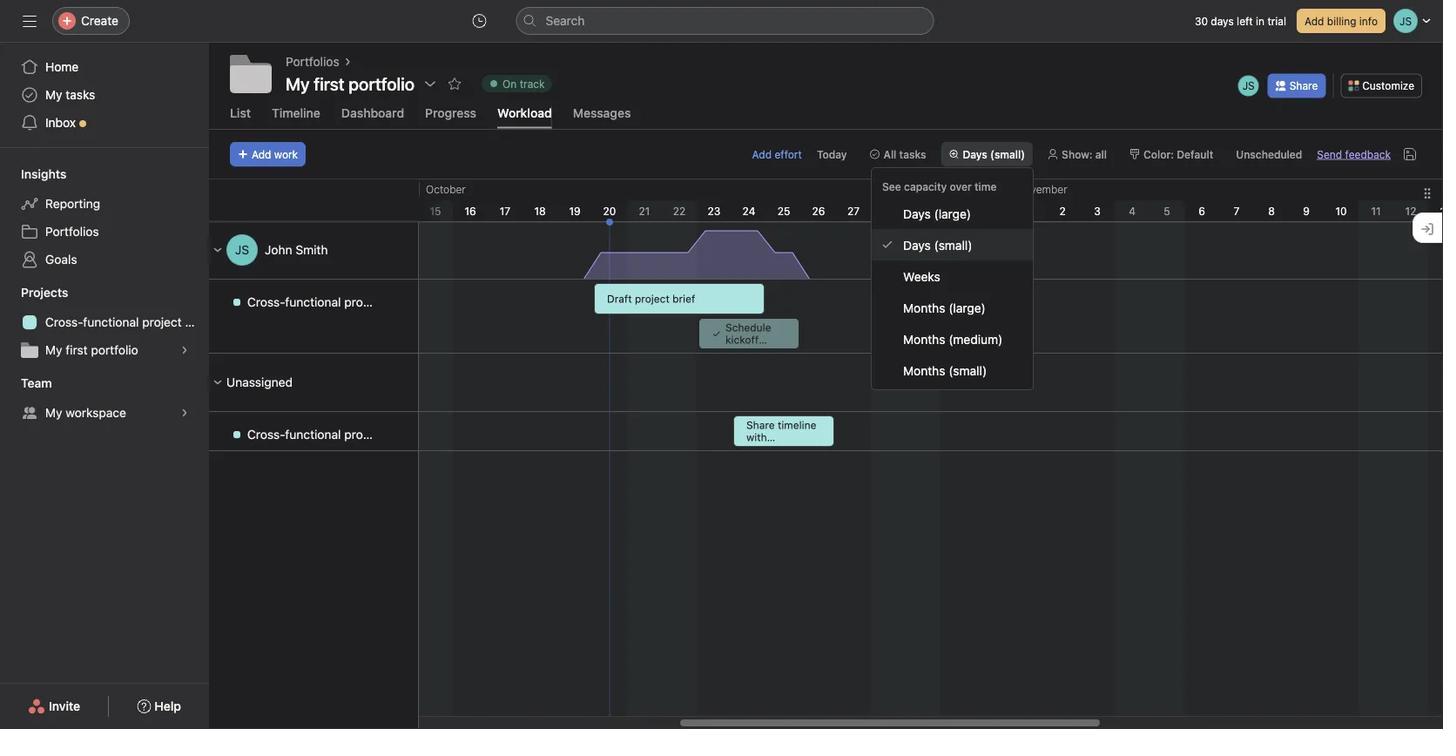 Task type: describe. For each thing, give the bounding box(es) containing it.
today button
[[809, 142, 855, 166]]

trial
[[1268, 15, 1287, 27]]

send feedback
[[1317, 148, 1391, 160]]

17
[[500, 205, 511, 217]]

2 vertical spatial plan
[[387, 427, 411, 441]]

reporting
[[45, 196, 100, 211]]

1 vertical spatial days
[[903, 206, 931, 221]]

october
[[426, 183, 466, 195]]

months for months (small)
[[903, 363, 946, 377]]

months (small) link
[[872, 355, 1033, 386]]

all
[[884, 148, 897, 160]]

days (large) link
[[872, 198, 1033, 229]]

search button
[[516, 7, 934, 35]]

help button
[[126, 691, 192, 722]]

info
[[1360, 15, 1378, 27]]

all tasks
[[884, 148, 926, 160]]

15
[[430, 205, 441, 217]]

add effort button
[[752, 148, 802, 160]]

months for months (medium)
[[903, 332, 946, 346]]

(large) for months (large)
[[949, 300, 986, 315]]

0 vertical spatial cross-
[[247, 295, 285, 309]]

projects button
[[0, 284, 68, 301]]

show:
[[1062, 148, 1093, 160]]

21
[[639, 205, 650, 217]]

16
[[465, 205, 476, 217]]

portfolios link inside insights element
[[10, 218, 199, 246]]

19
[[569, 205, 581, 217]]

goals link
[[10, 246, 199, 274]]

global element
[[0, 43, 209, 147]]

save layout as default image
[[1403, 147, 1417, 161]]

messages link
[[573, 105, 631, 128]]

1 horizontal spatial portfolios
[[286, 54, 339, 69]]

(small) inside months (small) link
[[949, 363, 987, 377]]

workload
[[497, 105, 552, 120]]

(small) inside days (small) dropdown button
[[991, 148, 1025, 160]]

weeks link
[[872, 260, 1033, 292]]

add to starred image
[[448, 77, 462, 91]]

plan inside 'link'
[[185, 315, 209, 329]]

my workspace link
[[10, 399, 199, 427]]

my for my first portfolio
[[45, 343, 62, 357]]

3
[[1094, 205, 1101, 217]]

my tasks
[[45, 88, 95, 102]]

(large) for days (large)
[[934, 206, 971, 221]]

my first portfolio link
[[10, 336, 199, 364]]

days
[[1211, 15, 1234, 27]]

(small) inside days (small) link
[[934, 238, 973, 252]]

tasks for my tasks
[[66, 88, 95, 102]]

projects
[[21, 285, 68, 300]]

20
[[603, 205, 616, 217]]

all tasks button
[[862, 142, 934, 166]]

workspace
[[66, 406, 126, 420]]

(medium)
[[949, 332, 1003, 346]]

add effort
[[752, 148, 802, 160]]

show: all button
[[1040, 142, 1115, 166]]

insights element
[[0, 159, 209, 277]]

team button
[[0, 375, 52, 392]]

share for share
[[1290, 80, 1318, 92]]

see details, my workspace image
[[179, 408, 190, 418]]

share timeline with teammates
[[747, 419, 817, 455]]

john smith
[[265, 242, 328, 257]]

list
[[230, 105, 251, 120]]

4
[[1129, 205, 1136, 217]]

months for months (large)
[[903, 300, 946, 315]]

color: default button
[[1122, 142, 1221, 166]]

10
[[1336, 205, 1347, 217]]

9
[[1303, 205, 1310, 217]]

2 vertical spatial functional
[[285, 427, 341, 441]]

my first portfolio
[[45, 343, 138, 357]]

teams element
[[0, 368, 209, 430]]

first
[[66, 343, 88, 357]]

timeline link
[[272, 105, 321, 128]]

12
[[1406, 205, 1417, 217]]

my for my workspace
[[45, 406, 62, 420]]

brief
[[673, 293, 695, 305]]

30 for 30
[[952, 205, 965, 217]]

add work button
[[230, 142, 306, 166]]

send
[[1317, 148, 1343, 160]]

timeline
[[778, 419, 817, 431]]

0 vertical spatial cross-functional project plan
[[247, 295, 411, 309]]

months (medium) link
[[872, 323, 1033, 355]]

add for add effort
[[752, 148, 772, 160]]

months (medium)
[[903, 332, 1003, 346]]

months (large) link
[[872, 292, 1033, 323]]

show options image
[[423, 77, 437, 91]]

0 vertical spatial portfolios link
[[286, 52, 339, 71]]

8
[[1268, 205, 1275, 217]]

share button
[[1268, 74, 1326, 98]]

on track
[[503, 78, 545, 90]]

unscheduled
[[1236, 148, 1303, 160]]

progress link
[[425, 105, 477, 128]]

home
[[45, 60, 79, 74]]

messages
[[573, 105, 631, 120]]



Task type: locate. For each thing, give the bounding box(es) containing it.
add for add billing info
[[1305, 15, 1324, 27]]

my workspace
[[45, 406, 126, 420]]

add for add work
[[252, 148, 271, 160]]

see
[[882, 180, 901, 193]]

dashboard link
[[341, 105, 404, 128]]

kickoff
[[726, 333, 759, 346]]

cross-functional project plan down smith
[[247, 295, 411, 309]]

1 vertical spatial 30
[[952, 205, 965, 217]]

days up weeks
[[903, 238, 931, 252]]

customize button
[[1341, 74, 1423, 98]]

functional down unassigned
[[285, 427, 341, 441]]

share for share timeline with teammates
[[747, 419, 775, 431]]

months down months (large)
[[903, 332, 946, 346]]

my first portfolio
[[286, 73, 415, 94]]

left
[[1237, 15, 1253, 27]]

days (large)
[[903, 206, 971, 221]]

add inside button
[[252, 148, 271, 160]]

smith
[[296, 242, 328, 257]]

days up time
[[963, 148, 988, 160]]

1 vertical spatial cross-
[[45, 315, 83, 329]]

(large) inside days (large) link
[[934, 206, 971, 221]]

cross- up first
[[45, 315, 83, 329]]

1 horizontal spatial add
[[752, 148, 772, 160]]

add
[[1305, 15, 1324, 27], [252, 148, 271, 160], [752, 148, 772, 160]]

1 vertical spatial portfolios link
[[10, 218, 199, 246]]

draft
[[607, 293, 632, 305]]

3 months from the top
[[903, 363, 946, 377]]

my up inbox
[[45, 88, 62, 102]]

november
[[1017, 183, 1068, 195]]

months (large)
[[903, 300, 986, 315]]

portfolios down reporting
[[45, 224, 99, 239]]

create button
[[52, 7, 130, 35]]

inbox link
[[10, 109, 199, 137]]

days (small) down days (large)
[[903, 238, 973, 252]]

2 vertical spatial cross-functional project plan
[[247, 427, 411, 441]]

dashboard
[[341, 105, 404, 120]]

add inside button
[[1305, 15, 1324, 27]]

functional up portfolio
[[83, 315, 139, 329]]

0 vertical spatial js
[[1243, 80, 1255, 92]]

home link
[[10, 53, 199, 81]]

my left first
[[45, 343, 62, 357]]

1 horizontal spatial 30
[[1195, 15, 1208, 27]]

1 horizontal spatial portfolios link
[[286, 52, 339, 71]]

my tasks link
[[10, 81, 199, 109]]

in
[[1256, 15, 1265, 27]]

1 vertical spatial days (small)
[[903, 238, 973, 252]]

2 vertical spatial months
[[903, 363, 946, 377]]

1 horizontal spatial tasks
[[899, 148, 926, 160]]

john
[[265, 242, 292, 257]]

project inside 'link'
[[142, 315, 182, 329]]

tasks inside global element
[[66, 88, 95, 102]]

22
[[673, 205, 686, 217]]

29
[[917, 205, 930, 217]]

on track button
[[474, 71, 560, 96]]

add billing info button
[[1297, 9, 1386, 33]]

11
[[1371, 205, 1381, 217]]

effort
[[775, 148, 802, 160]]

see details, my first portfolio image
[[179, 345, 190, 355]]

24
[[743, 205, 756, 217]]

meeting
[[726, 346, 766, 358]]

days (small) button
[[941, 142, 1033, 166]]

months down the months (medium) link
[[903, 363, 946, 377]]

days
[[963, 148, 988, 160], [903, 206, 931, 221], [903, 238, 931, 252]]

weeks
[[903, 269, 941, 283]]

2 months from the top
[[903, 332, 946, 346]]

my for my first portfolio
[[286, 73, 310, 94]]

share up teammates
[[747, 419, 775, 431]]

30 down over
[[952, 205, 965, 217]]

portfolios
[[286, 54, 339, 69], [45, 224, 99, 239]]

cross-functional project plan
[[247, 295, 411, 309], [45, 315, 209, 329], [247, 427, 411, 441]]

days (small) up time
[[963, 148, 1025, 160]]

send feedback link
[[1317, 146, 1391, 162]]

(large)
[[934, 206, 971, 221], [949, 300, 986, 315]]

0 horizontal spatial add
[[252, 148, 271, 160]]

30 left days
[[1195, 15, 1208, 27]]

0 vertical spatial (small)
[[991, 148, 1025, 160]]

add work
[[252, 148, 298, 160]]

share
[[1290, 80, 1318, 92], [747, 419, 775, 431]]

with
[[747, 431, 767, 443]]

workload link
[[497, 105, 552, 128]]

2 horizontal spatial add
[[1305, 15, 1324, 27]]

0 vertical spatial (large)
[[934, 206, 971, 221]]

teammates
[[747, 443, 801, 455]]

search
[[546, 14, 585, 28]]

1 vertical spatial share
[[747, 419, 775, 431]]

invite button
[[17, 691, 92, 722]]

2
[[1060, 205, 1066, 217]]

months down weeks
[[903, 300, 946, 315]]

0 vertical spatial share
[[1290, 80, 1318, 92]]

unscheduled button
[[1228, 142, 1310, 166]]

0 vertical spatial portfolios
[[286, 54, 339, 69]]

projects element
[[0, 277, 209, 368]]

1 horizontal spatial js
[[1243, 80, 1255, 92]]

default
[[1177, 148, 1214, 160]]

my inside teams element
[[45, 406, 62, 420]]

portfolios link down reporting
[[10, 218, 199, 246]]

reporting link
[[10, 190, 199, 218]]

hide sidebar image
[[23, 14, 37, 28]]

(large) inside months (large) link
[[949, 300, 986, 315]]

tasks right the all
[[899, 148, 926, 160]]

portfolio
[[91, 343, 138, 357]]

(small) up time
[[991, 148, 1025, 160]]

5
[[1164, 205, 1171, 217]]

show: all
[[1062, 148, 1107, 160]]

(small)
[[991, 148, 1025, 160], [934, 238, 973, 252], [949, 363, 987, 377]]

2 vertical spatial cross-
[[247, 427, 285, 441]]

goals
[[45, 252, 77, 267]]

tasks for all tasks
[[899, 148, 926, 160]]

share inside button
[[1290, 80, 1318, 92]]

0 horizontal spatial share
[[747, 419, 775, 431]]

0 vertical spatial 30
[[1195, 15, 1208, 27]]

0 vertical spatial tasks
[[66, 88, 95, 102]]

my inside projects element
[[45, 343, 62, 357]]

my down team
[[45, 406, 62, 420]]

search list box
[[516, 7, 934, 35]]

cross- inside 'link'
[[45, 315, 83, 329]]

days (small)
[[963, 148, 1025, 160], [903, 238, 973, 252]]

tasks down home at the left
[[66, 88, 95, 102]]

cross- down unassigned
[[247, 427, 285, 441]]

list link
[[230, 105, 251, 128]]

30 for 30 days left in trial
[[1195, 15, 1208, 27]]

(small) up weeks link
[[934, 238, 973, 252]]

add left billing
[[1305, 15, 1324, 27]]

1 months from the top
[[903, 300, 946, 315]]

color:
[[1144, 148, 1174, 160]]

0 vertical spatial days
[[963, 148, 988, 160]]

30
[[1195, 15, 1208, 27], [952, 205, 965, 217]]

portfolios inside portfolios link
[[45, 224, 99, 239]]

(small) down '(medium)'
[[949, 363, 987, 377]]

1 vertical spatial plan
[[185, 315, 209, 329]]

add left work
[[252, 148, 271, 160]]

2 vertical spatial (small)
[[949, 363, 987, 377]]

share inside share timeline with teammates
[[747, 419, 775, 431]]

0 horizontal spatial tasks
[[66, 88, 95, 102]]

on
[[503, 78, 517, 90]]

js left the share button
[[1243, 80, 1255, 92]]

functional down smith
[[285, 295, 341, 309]]

project
[[635, 293, 670, 305], [344, 295, 384, 309], [142, 315, 182, 329], [344, 427, 384, 441]]

first portfolio
[[314, 73, 415, 94]]

1 vertical spatial portfolios
[[45, 224, 99, 239]]

cross-functional project plan inside 'link'
[[45, 315, 209, 329]]

1 vertical spatial months
[[903, 332, 946, 346]]

0 horizontal spatial js
[[235, 242, 249, 257]]

my inside global element
[[45, 88, 62, 102]]

tasks inside dropdown button
[[899, 148, 926, 160]]

2 vertical spatial days
[[903, 238, 931, 252]]

portfolios up my first portfolio
[[286, 54, 339, 69]]

cross-functional project plan down unassigned
[[247, 427, 411, 441]]

add billing info
[[1305, 15, 1378, 27]]

cross-functional project plan link
[[10, 308, 209, 336]]

color: default
[[1144, 148, 1214, 160]]

history image
[[473, 14, 487, 28]]

0 vertical spatial months
[[903, 300, 946, 315]]

see capacity over time
[[882, 180, 997, 193]]

functional inside 'link'
[[83, 315, 139, 329]]

customize
[[1363, 80, 1415, 92]]

0 horizontal spatial portfolios
[[45, 224, 99, 239]]

add left "effort"
[[752, 148, 772, 160]]

0 vertical spatial days (small)
[[963, 148, 1025, 160]]

my up timeline
[[286, 73, 310, 94]]

1 vertical spatial cross-functional project plan
[[45, 315, 209, 329]]

(large) down over
[[934, 206, 971, 221]]

cross-functional project plan up portfolio
[[45, 315, 209, 329]]

0 vertical spatial functional
[[285, 295, 341, 309]]

days inside dropdown button
[[963, 148, 988, 160]]

portfolios link up my first portfolio
[[286, 52, 339, 71]]

tasks
[[66, 88, 95, 102], [899, 148, 926, 160]]

work
[[274, 148, 298, 160]]

23
[[708, 205, 721, 217]]

over
[[950, 180, 972, 193]]

feedback
[[1346, 148, 1391, 160]]

insights button
[[0, 166, 67, 183]]

1 vertical spatial functional
[[83, 315, 139, 329]]

schedule
[[726, 321, 771, 333]]

1 horizontal spatial share
[[1290, 80, 1318, 92]]

days down capacity
[[903, 206, 931, 221]]

cross- down john
[[247, 295, 285, 309]]

1 vertical spatial (small)
[[934, 238, 973, 252]]

0 horizontal spatial portfolios link
[[10, 218, 199, 246]]

18
[[534, 205, 546, 217]]

27
[[848, 205, 860, 217]]

unassigned
[[226, 375, 293, 389]]

(large) up '(medium)'
[[949, 300, 986, 315]]

6
[[1199, 205, 1205, 217]]

functional
[[285, 295, 341, 309], [83, 315, 139, 329], [285, 427, 341, 441]]

days (small) inside dropdown button
[[963, 148, 1025, 160]]

7
[[1234, 205, 1240, 217]]

1 vertical spatial tasks
[[899, 148, 926, 160]]

my for my tasks
[[45, 88, 62, 102]]

0 horizontal spatial 30
[[952, 205, 965, 217]]

inbox
[[45, 115, 76, 130]]

1 vertical spatial js
[[235, 242, 249, 257]]

share up send
[[1290, 80, 1318, 92]]

0 vertical spatial plan
[[387, 295, 411, 309]]

1 vertical spatial (large)
[[949, 300, 986, 315]]

js left john
[[235, 242, 249, 257]]



Task type: vqa. For each thing, say whether or not it's contained in the screenshot.
'Form content'
no



